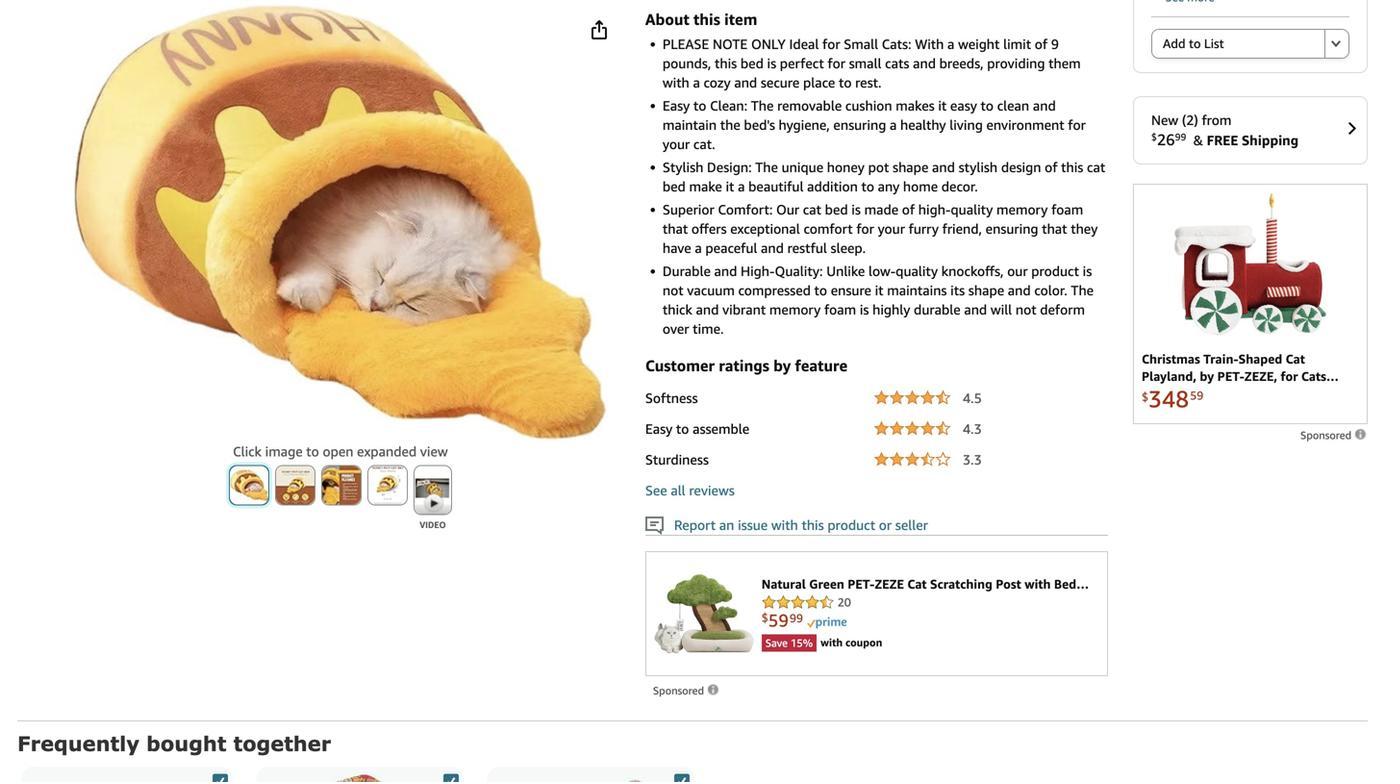 Task type: locate. For each thing, give the bounding box(es) containing it.
it
[[939, 97, 947, 113], [726, 178, 735, 194], [875, 282, 884, 298]]

bed down "only"
[[741, 55, 764, 71]]

cat
[[1087, 159, 1106, 175], [803, 201, 822, 217]]

perfect
[[780, 55, 824, 71]]

with right "issue"
[[772, 517, 799, 533]]

stylish
[[959, 159, 998, 175]]

of left 9
[[1035, 36, 1048, 52]]

ensuring up our
[[986, 221, 1039, 237]]

cats:
[[882, 36, 912, 52]]

deform
[[1040, 301, 1085, 317]]

this right design
[[1062, 159, 1084, 175]]

1 horizontal spatial with
[[772, 517, 799, 533]]

with
[[663, 74, 690, 90], [772, 517, 799, 533]]

shape down knockoffs,
[[969, 282, 1005, 298]]

your down maintain
[[663, 136, 690, 152]]

and down our
[[1008, 282, 1031, 298]]

checkbox image down bought
[[213, 774, 228, 782]]

1 vertical spatial not
[[1016, 301, 1037, 317]]

please
[[663, 36, 710, 52]]

sponsored
[[1301, 429, 1355, 442], [653, 685, 707, 697]]

0 vertical spatial ensuring
[[834, 117, 887, 133]]

1 vertical spatial your
[[878, 221, 905, 237]]

1 horizontal spatial that
[[1042, 221, 1068, 237]]

2 horizontal spatial it
[[939, 97, 947, 113]]

1 horizontal spatial quality
[[951, 201, 993, 217]]

from
[[1202, 112, 1232, 128]]

of up furry
[[902, 201, 915, 217]]

0 horizontal spatial product
[[828, 517, 876, 533]]

or
[[879, 517, 892, 533]]

1 checkbox image from the left
[[213, 774, 228, 782]]

9
[[1052, 36, 1059, 52]]

shape up home
[[893, 159, 929, 175]]

2 vertical spatial bed
[[825, 201, 848, 217]]

1 horizontal spatial leave feedback on sponsored ad element
[[1301, 429, 1368, 442]]

shipping
[[1242, 132, 1299, 148]]

vacuum
[[687, 282, 735, 298]]

high-
[[741, 263, 775, 279]]

new (2) from $ 26 99 & free shipping
[[1152, 112, 1299, 149]]

0 horizontal spatial quality
[[896, 263, 938, 279]]

cat.
[[694, 136, 716, 152]]

None radio
[[1325, 29, 1350, 59]]

memory down design
[[997, 201, 1048, 217]]

1 horizontal spatial it
[[875, 282, 884, 298]]

is left made
[[852, 201, 861, 217]]

1 horizontal spatial product
[[1032, 263, 1080, 279]]

superior
[[663, 201, 715, 217]]

is
[[767, 55, 777, 71], [852, 201, 861, 217], [1083, 263, 1093, 279], [860, 301, 869, 317]]

1 horizontal spatial your
[[878, 221, 905, 237]]

expanded
[[357, 444, 417, 459]]

0 vertical spatial shape
[[893, 159, 929, 175]]

shape
[[893, 159, 929, 175], [969, 282, 1005, 298]]

seller
[[896, 517, 928, 533]]

this right "issue"
[[802, 517, 824, 533]]

checkbox image right potaroma cat toys flapping bird (no flying), lifelike sandpiper chirp tweet, rechargeable touch activated kitten toy interact image
[[675, 774, 690, 782]]

click image to open expanded view
[[233, 444, 448, 459]]

1 horizontal spatial sponsored
[[1301, 429, 1355, 442]]

that left they
[[1042, 221, 1068, 237]]

sturdiness
[[646, 452, 709, 467]]

1 vertical spatial bed
[[663, 178, 686, 194]]

for
[[823, 36, 841, 52], [828, 55, 846, 71], [1068, 117, 1086, 133], [857, 221, 875, 237]]

0 vertical spatial sponsored
[[1301, 429, 1355, 442]]

it down low-
[[875, 282, 884, 298]]

1 vertical spatial it
[[726, 178, 735, 194]]

0 horizontal spatial checkbox image
[[213, 774, 228, 782]]

any
[[878, 178, 900, 194]]

1 horizontal spatial checkbox image
[[675, 774, 690, 782]]

1 vertical spatial foam
[[825, 301, 857, 317]]

product inside report an issue with this product or seller link
[[828, 517, 876, 533]]

see all reviews
[[646, 482, 735, 498]]

to left open
[[306, 444, 319, 459]]

this down note
[[715, 55, 737, 71]]

item
[[725, 10, 758, 28]]

cat up they
[[1087, 159, 1106, 175]]

to left any
[[862, 178, 875, 194]]

with down pounds,
[[663, 74, 690, 90]]

softness
[[646, 390, 698, 406]]

new
[[1152, 112, 1179, 128]]

ensuring
[[834, 117, 887, 133], [986, 221, 1039, 237]]

2 checkbox image from the left
[[675, 774, 690, 782]]

product
[[1032, 263, 1080, 279], [828, 517, 876, 533]]

product inside 'about this item please note only ideal for small cats: with a weight limit of 9 pounds, this bed is perfect for small cats and breeds, providing them with a cozy and secure place to rest. easy to clean: the removable cushion makes it easy to clean and maintain the bed's hygiene, ensuring a healthy living environment for your cat. stylish design: the unique honey pot shape and stylish design of this cat bed make it a beautiful addition to any home decor. superior comfort: our cat bed is made of high-quality memory foam that offers exceptional comfort for your furry friend, ensuring that they have a peaceful and restful sleep. durable and high-quality: unlike low-quality knockoffs, our product is not vacuum compressed to ensure it maintains its shape and color. the thick and vibrant memory foam is highly durable and will not deform over time.'
[[1032, 263, 1080, 279]]

to
[[1189, 36, 1201, 51], [839, 74, 852, 90], [694, 97, 707, 113], [981, 97, 994, 113], [862, 178, 875, 194], [815, 282, 828, 298], [676, 421, 689, 437], [306, 444, 319, 459]]

to right the easy
[[981, 97, 994, 113]]

foam
[[1052, 201, 1084, 217], [825, 301, 857, 317]]

0 horizontal spatial sponsored link
[[653, 681, 721, 700]]

that up have
[[663, 221, 688, 237]]

product up "color."
[[1032, 263, 1080, 279]]

checkbox image
[[213, 774, 228, 782], [675, 774, 690, 782]]

1 vertical spatial memory
[[770, 301, 821, 317]]

0 vertical spatial quality
[[951, 201, 993, 217]]

26
[[1158, 130, 1176, 149]]

of
[[1035, 36, 1048, 52], [1045, 159, 1058, 175], [902, 201, 915, 217]]

0 horizontal spatial your
[[663, 136, 690, 152]]

easy
[[951, 97, 978, 113]]

time.
[[693, 321, 724, 337]]

of right design
[[1045, 159, 1058, 175]]

that
[[663, 221, 688, 237], [1042, 221, 1068, 237]]

2 vertical spatial it
[[875, 282, 884, 298]]

the up deform
[[1071, 282, 1094, 298]]

1 vertical spatial sponsored link
[[653, 681, 721, 700]]

not right the will
[[1016, 301, 1037, 317]]

1 horizontal spatial ensuring
[[986, 221, 1039, 237]]

a left the cozy
[[693, 74, 700, 90]]

your down made
[[878, 221, 905, 237]]

together
[[233, 731, 331, 756]]

a
[[948, 36, 955, 52], [693, 74, 700, 90], [890, 117, 897, 133], [738, 178, 745, 194], [695, 240, 702, 256]]

image
[[265, 444, 303, 459]]

not up thick
[[663, 282, 684, 298]]

0 horizontal spatial memory
[[770, 301, 821, 317]]

easy up maintain
[[663, 97, 690, 113]]

0 vertical spatial foam
[[1052, 201, 1084, 217]]

2 that from the left
[[1042, 221, 1068, 237]]

video
[[420, 520, 446, 530]]

0 vertical spatial cat
[[1087, 159, 1106, 175]]

to left rest.
[[839, 74, 852, 90]]

99
[[1176, 131, 1187, 142]]

1 vertical spatial leave feedback on sponsored ad element
[[653, 685, 721, 697]]

寵幸 ramen noodle dog & cat bed,keep warm and super soft creative pet nest for indoor cats,removable washable cushion for small image
[[293, 774, 427, 782]]

a down design:
[[738, 178, 745, 194]]

your
[[663, 136, 690, 152], [878, 221, 905, 237]]

1 horizontal spatial memory
[[997, 201, 1048, 217]]

the up beautiful
[[756, 159, 778, 175]]

and up time.
[[696, 301, 719, 317]]

all
[[671, 482, 686, 498]]

bed up comfort at the right of the page
[[825, 201, 848, 217]]

bed down stylish
[[663, 178, 686, 194]]

1 vertical spatial the
[[756, 159, 778, 175]]

reviews
[[689, 482, 735, 498]]

0 vertical spatial leave feedback on sponsored ad element
[[1301, 429, 1368, 442]]

is down ensure
[[860, 301, 869, 317]]

1 horizontal spatial bed
[[741, 55, 764, 71]]

them
[[1049, 55, 1081, 71]]

leave feedback on sponsored ad element
[[1301, 429, 1368, 442], [653, 685, 721, 697]]

for right the environment
[[1068, 117, 1086, 133]]

small
[[849, 55, 882, 71]]

an
[[720, 517, 735, 533]]

product left or
[[828, 517, 876, 533]]

Add to List radio
[[1152, 29, 1325, 59]]

0 horizontal spatial not
[[663, 282, 684, 298]]

breeds,
[[940, 55, 984, 71]]

1 vertical spatial shape
[[969, 282, 1005, 298]]

quality
[[951, 201, 993, 217], [896, 263, 938, 279]]

the up the bed's
[[751, 97, 774, 113]]

easy down softness
[[646, 421, 673, 437]]

0 horizontal spatial cat
[[803, 201, 822, 217]]

foam down ensure
[[825, 301, 857, 317]]

None submit
[[1326, 30, 1349, 58], [230, 466, 268, 505], [276, 466, 315, 505], [322, 466, 361, 505], [368, 466, 407, 505], [415, 466, 451, 514], [1326, 30, 1349, 58], [230, 466, 268, 505], [276, 466, 315, 505], [322, 466, 361, 505], [368, 466, 407, 505], [415, 466, 451, 514]]

over
[[663, 321, 689, 337]]

easy inside 'about this item please note only ideal for small cats: with a weight limit of 9 pounds, this bed is perfect for small cats and breeds, providing them with a cozy and secure place to rest. easy to clean: the removable cushion makes it easy to clean and maintain the bed's hygiene, ensuring a healthy living environment for your cat. stylish design: the unique honey pot shape and stylish design of this cat bed make it a beautiful addition to any home decor. superior comfort: our cat bed is made of high-quality memory foam that offers exceptional comfort for your furry friend, ensuring that they have a peaceful and restful sleep. durable and high-quality: unlike low-quality knockoffs, our product is not vacuum compressed to ensure it maintains its shape and color. the thick and vibrant memory foam is highly durable and will not deform over time.'
[[663, 97, 690, 113]]

0 vertical spatial product
[[1032, 263, 1080, 279]]

1 vertical spatial quality
[[896, 263, 938, 279]]

it down design:
[[726, 178, 735, 194]]

1 horizontal spatial not
[[1016, 301, 1037, 317]]

1 horizontal spatial sponsored link
[[1301, 428, 1368, 442]]

0 horizontal spatial shape
[[893, 159, 929, 175]]

color.
[[1035, 282, 1068, 298]]

bought
[[146, 731, 227, 756]]

and down exceptional
[[761, 240, 784, 256]]

add to list option group
[[1152, 29, 1350, 59]]

with inside 'about this item please note only ideal for small cats: with a weight limit of 9 pounds, this bed is perfect for small cats and breeds, providing them with a cozy and secure place to rest. easy to clean: the removable cushion makes it easy to clean and maintain the bed's hygiene, ensuring a healthy living environment for your cat. stylish design: the unique honey pot shape and stylish design of this cat bed make it a beautiful addition to any home decor. superior comfort: our cat bed is made of high-quality memory foam that offers exceptional comfort for your furry friend, ensuring that they have a peaceful and restful sleep. durable and high-quality: unlike low-quality knockoffs, our product is not vacuum compressed to ensure it maintains its shape and color. the thick and vibrant memory foam is highly durable and will not deform over time.'
[[663, 74, 690, 90]]

furry
[[909, 221, 939, 237]]

1 horizontal spatial cat
[[1087, 159, 1106, 175]]

ensure
[[831, 282, 872, 298]]

0 vertical spatial of
[[1035, 36, 1048, 52]]

0 vertical spatial with
[[663, 74, 690, 90]]

view
[[420, 444, 448, 459]]

0 horizontal spatial with
[[663, 74, 690, 90]]

it left the easy
[[939, 97, 947, 113]]

ensuring down cushion at the top right of the page
[[834, 117, 887, 133]]

list
[[1205, 36, 1225, 51]]

1 vertical spatial sponsored
[[653, 685, 707, 697]]

weight
[[959, 36, 1000, 52]]

0 horizontal spatial sponsored
[[653, 685, 707, 697]]

a right have
[[695, 240, 702, 256]]

quality up "maintains"
[[896, 263, 938, 279]]

0 horizontal spatial that
[[663, 221, 688, 237]]

and down peaceful
[[715, 263, 738, 279]]

foam up they
[[1052, 201, 1084, 217]]

cat right our on the right of the page
[[803, 201, 822, 217]]

to left list
[[1189, 36, 1201, 51]]

durable
[[914, 301, 961, 317]]

quality up the friend,
[[951, 201, 993, 217]]

customer ratings by feature
[[646, 356, 848, 375]]

0 vertical spatial easy
[[663, 97, 690, 113]]

1 horizontal spatial foam
[[1052, 201, 1084, 217]]

design:
[[707, 159, 752, 175]]

1 vertical spatial product
[[828, 517, 876, 533]]

memory down compressed
[[770, 301, 821, 317]]

1 vertical spatial with
[[772, 517, 799, 533]]

and right the cozy
[[735, 74, 758, 90]]



Task type: vqa. For each thing, say whether or not it's contained in the screenshot.
Dairy, in the left top of the page
no



Task type: describe. For each thing, give the bounding box(es) containing it.
cushion
[[846, 97, 893, 113]]

cozy
[[704, 74, 731, 90]]

ideal
[[790, 36, 819, 52]]

small
[[844, 36, 879, 52]]

and up the environment
[[1033, 97, 1056, 113]]

checkbox image
[[444, 774, 459, 782]]

report an issue with this product or seller
[[664, 517, 928, 533]]

environment
[[987, 117, 1065, 133]]

is down "only"
[[767, 55, 777, 71]]

knockoffs,
[[942, 263, 1004, 279]]

0 horizontal spatial foam
[[825, 301, 857, 317]]

our
[[1008, 263, 1028, 279]]

0 horizontal spatial it
[[726, 178, 735, 194]]

note
[[713, 36, 748, 52]]

0 horizontal spatial bed
[[663, 178, 686, 194]]

hygiene,
[[779, 117, 830, 133]]

0 vertical spatial memory
[[997, 201, 1048, 217]]

0 horizontal spatial ensuring
[[834, 117, 887, 133]]

0 vertical spatial not
[[663, 282, 684, 298]]

1 vertical spatial easy
[[646, 421, 673, 437]]

comfort:
[[718, 201, 773, 217]]

design
[[1002, 159, 1042, 175]]

sponsored for the topmost leave feedback on sponsored ad element
[[1301, 429, 1355, 442]]

the
[[721, 117, 741, 133]]

for down made
[[857, 221, 875, 237]]

0 horizontal spatial leave feedback on sponsored ad element
[[653, 685, 721, 697]]

and left the will
[[965, 301, 988, 317]]

1 vertical spatial of
[[1045, 159, 1058, 175]]

cats
[[886, 55, 910, 71]]

4.5
[[963, 390, 982, 406]]

exceptional
[[731, 221, 800, 237]]

clean:
[[710, 97, 748, 113]]

they
[[1071, 221, 1098, 237]]

place
[[804, 74, 836, 90]]

for up place in the top right of the page
[[828, 55, 846, 71]]

potaroma cat toys flapping bird (no flying), lifelike sandpiper chirp tweet, rechargeable touch activated kitten toy interact image
[[524, 774, 658, 782]]

comfort
[[804, 221, 853, 237]]

low-
[[869, 263, 896, 279]]

about this item please note only ideal for small cats: with a weight limit of 9 pounds, this bed is perfect for small cats and breeds, providing them with a cozy and secure place to rest. easy to clean: the removable cushion makes it easy to clean and maintain the bed's hygiene, ensuring a healthy living environment for your cat. stylish design: the unique honey pot shape and stylish design of this cat bed make it a beautiful addition to any home decor. superior comfort: our cat bed is made of high-quality memory foam that offers exceptional comfort for your furry friend, ensuring that they have a peaceful and restful sleep. durable and high-quality: unlike low-quality knockoffs, our product is not vacuum compressed to ensure it maintains its shape and color. the thick and vibrant memory foam is highly durable and will not deform over time.
[[646, 10, 1106, 337]]

to inside option
[[1189, 36, 1201, 51]]

with
[[915, 36, 944, 52]]

its
[[951, 282, 965, 298]]

healthy
[[901, 117, 946, 133]]

sleep.
[[831, 240, 866, 256]]

and down with
[[913, 55, 936, 71]]

0 vertical spatial bed
[[741, 55, 764, 71]]

to up sturdiness
[[676, 421, 689, 437]]

decor.
[[942, 178, 978, 194]]

home
[[903, 178, 938, 194]]

add
[[1163, 36, 1186, 51]]

3.3
[[963, 452, 982, 467]]

$
[[1152, 131, 1158, 142]]

pot
[[869, 159, 890, 175]]

2 vertical spatial the
[[1071, 282, 1094, 298]]

have
[[663, 240, 692, 256]]

clean
[[998, 97, 1030, 113]]

0 vertical spatial the
[[751, 97, 774, 113]]

pechvino honey pot cat bed - comfortable memory foam pet furniture with removable cushion - stylish and washable cat bed for small cats and breeds image
[[73, 4, 608, 442]]

pounds,
[[663, 55, 711, 71]]

is down they
[[1083, 263, 1093, 279]]

0 vertical spatial it
[[939, 97, 947, 113]]

peaceful
[[706, 240, 758, 256]]

secure
[[761, 74, 800, 90]]

see all reviews link
[[646, 482, 735, 498]]

makes
[[896, 97, 935, 113]]

only
[[752, 36, 786, 52]]

durable
[[663, 263, 711, 279]]

friend,
[[943, 221, 983, 237]]

1 vertical spatial ensuring
[[986, 221, 1039, 237]]

living
[[950, 117, 983, 133]]

1 that from the left
[[663, 221, 688, 237]]

providing
[[988, 55, 1046, 71]]

open
[[323, 444, 354, 459]]

our
[[777, 201, 800, 217]]

1 vertical spatial cat
[[803, 201, 822, 217]]

quality:
[[775, 263, 823, 279]]

issue
[[738, 517, 768, 533]]

offers
[[692, 221, 727, 237]]

easy to assemble
[[646, 421, 750, 437]]

2 horizontal spatial bed
[[825, 201, 848, 217]]

stylish
[[663, 159, 704, 175]]

dropdown image
[[1332, 39, 1341, 47]]

rest.
[[856, 74, 882, 90]]

free
[[1207, 132, 1239, 148]]

this up 'please'
[[694, 10, 721, 28]]

assemble
[[693, 421, 750, 437]]

4.3
[[963, 421, 982, 437]]

honey
[[827, 159, 865, 175]]

0 vertical spatial sponsored link
[[1301, 428, 1368, 442]]

made
[[865, 201, 899, 217]]

report
[[674, 517, 716, 533]]

removable
[[778, 97, 842, 113]]

vibrant
[[723, 301, 766, 317]]

report an issue with this product or seller image
[[646, 517, 664, 535]]

and up "decor."
[[933, 159, 956, 175]]

2 vertical spatial of
[[902, 201, 915, 217]]

report an issue with this product or seller link
[[646, 517, 928, 535]]

customer
[[646, 356, 715, 375]]

addition
[[807, 178, 858, 194]]

for right ideal
[[823, 36, 841, 52]]

Add to List submit
[[1153, 30, 1325, 58]]

see
[[646, 482, 668, 498]]

frequently
[[17, 731, 140, 756]]

high-
[[919, 201, 951, 217]]

to down quality:
[[815, 282, 828, 298]]

sponsored for leave feedback on sponsored ad element to the left
[[653, 685, 707, 697]]

maintains
[[887, 282, 947, 298]]

feature
[[795, 356, 848, 375]]

a down makes
[[890, 117, 897, 133]]

maintain
[[663, 117, 717, 133]]

(2)
[[1183, 112, 1199, 128]]

to up maintain
[[694, 97, 707, 113]]

a right with
[[948, 36, 955, 52]]

&
[[1194, 132, 1204, 148]]

1 horizontal spatial shape
[[969, 282, 1005, 298]]

ratings
[[719, 356, 770, 375]]

0 vertical spatial your
[[663, 136, 690, 152]]



